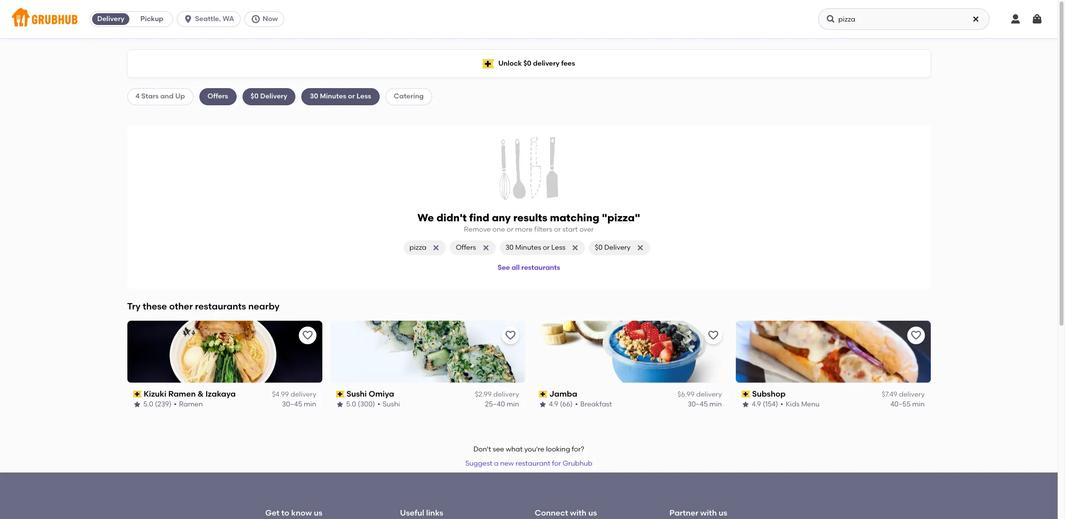 Task type: vqa. For each thing, say whether or not it's contained in the screenshot.


Task type: describe. For each thing, give the bounding box(es) containing it.
restaurant
[[516, 460, 551, 468]]

partner with us
[[670, 509, 728, 518]]

1 vertical spatial sushi
[[383, 401, 400, 409]]

subshop logo image
[[736, 321, 931, 383]]

40–55 min
[[891, 401, 926, 409]]

useful links
[[400, 509, 444, 518]]

$6.99
[[678, 391, 695, 399]]

5.0 (300)
[[346, 401, 375, 409]]

a
[[494, 460, 499, 468]]

any
[[492, 212, 511, 224]]

offers inside button
[[456, 244, 476, 252]]

save this restaurant image for jamba
[[708, 330, 720, 342]]

wa
[[223, 15, 234, 23]]

4.9 for jamba
[[549, 401, 559, 409]]

30–45 min for jamba
[[688, 401, 723, 409]]

unlock
[[499, 59, 522, 68]]

pizza
[[410, 244, 427, 252]]

other
[[169, 301, 193, 313]]

see all restaurants
[[498, 264, 561, 272]]

links
[[426, 509, 444, 518]]

offers button
[[450, 241, 496, 256]]

delivery button
[[90, 11, 131, 27]]

(300)
[[358, 401, 375, 409]]

(239)
[[155, 401, 172, 409]]

izakaya
[[206, 390, 236, 399]]

0 horizontal spatial sushi
[[347, 390, 367, 399]]

looking
[[546, 446, 571, 454]]

$7.49
[[882, 391, 898, 399]]

grubhub
[[563, 460, 593, 468]]

main navigation navigation
[[0, 0, 1059, 38]]

start
[[563, 226, 578, 234]]

subshop
[[753, 390, 786, 399]]

save this restaurant button for sushi omiya
[[502, 327, 520, 344]]

more
[[516, 226, 533, 234]]

30–45 for kizuki ramen & izakaya
[[282, 401, 302, 409]]

connect
[[535, 509, 569, 518]]

sushi omiya
[[347, 390, 395, 399]]

$4.99
[[272, 391, 289, 399]]

subscription pass image for sushi omiya
[[336, 391, 345, 398]]

$2.99
[[475, 391, 492, 399]]

• sushi
[[378, 401, 400, 409]]

30 minutes or less inside button
[[506, 244, 566, 252]]

delivery left fees
[[533, 59, 560, 68]]

new
[[501, 460, 514, 468]]

svg image inside offers button
[[482, 244, 490, 252]]

0 vertical spatial less
[[357, 92, 372, 101]]

remove
[[464, 226, 491, 234]]

what
[[506, 446, 523, 454]]

&
[[198, 390, 204, 399]]

useful
[[400, 509, 425, 518]]

pickup button
[[131, 11, 173, 27]]

save this restaurant button for kizuki ramen & izakaya
[[299, 327, 317, 344]]

5.0 for kizuki ramen & izakaya
[[143, 401, 153, 409]]

$0 delivery button
[[590, 241, 651, 256]]

less inside button
[[552, 244, 566, 252]]

try these other restaurants nearby
[[127, 301, 280, 313]]

no results image
[[500, 137, 559, 200]]

unlock $0 delivery fees
[[499, 59, 576, 68]]

min for sushi omiya
[[507, 401, 520, 409]]

for?
[[572, 446, 585, 454]]

stars
[[141, 92, 159, 101]]

us for partner with us
[[719, 509, 728, 518]]

menu
[[802, 401, 820, 409]]

us for connect with us
[[589, 509, 597, 518]]

$0 inside button
[[595, 244, 603, 252]]

$2.99 delivery
[[475, 391, 520, 399]]

min for subshop
[[913, 401, 926, 409]]

• for sushi omiya
[[378, 401, 381, 409]]

and
[[160, 92, 174, 101]]

save this restaurant button for jamba
[[705, 327, 723, 344]]

sushi omiya logo image
[[330, 321, 525, 383]]

30–45 for jamba
[[688, 401, 708, 409]]

(66)
[[560, 401, 573, 409]]

• for subshop
[[781, 401, 784, 409]]

minutes inside 30 minutes or less button
[[516, 244, 542, 252]]

or inside button
[[543, 244, 550, 252]]

ramen for kizuki
[[168, 390, 196, 399]]

these
[[143, 301, 167, 313]]

delivery inside "button"
[[97, 15, 124, 23]]

connect with us
[[535, 509, 597, 518]]

restaurants inside button
[[522, 264, 561, 272]]

with for partner
[[701, 509, 717, 518]]

1 us from the left
[[314, 509, 323, 518]]

to
[[282, 509, 290, 518]]

4
[[136, 92, 140, 101]]

30 inside button
[[506, 244, 514, 252]]

• for jamba
[[576, 401, 578, 409]]

catering
[[394, 92, 424, 101]]

5.0 (239)
[[143, 401, 172, 409]]

omiya
[[369, 390, 395, 399]]

suggest a new restaurant for grubhub
[[466, 460, 593, 468]]

now button
[[245, 11, 288, 27]]

don't
[[474, 446, 492, 454]]

delivery for kizuki ramen & izakaya
[[291, 391, 317, 399]]

svg image inside 30 minutes or less button
[[572, 244, 580, 252]]

didn't
[[437, 212, 467, 224]]

save this restaurant image for sushi omiya
[[505, 330, 517, 342]]

partner
[[670, 509, 699, 518]]

we didn't find any results matching "pizza" remove one or more filters or start over
[[418, 212, 641, 234]]

kizuki ramen & izakaya
[[144, 390, 236, 399]]

we
[[418, 212, 434, 224]]

30 minutes or less button
[[500, 241, 586, 256]]

$7.49 delivery
[[882, 391, 926, 399]]

see
[[498, 264, 510, 272]]



Task type: locate. For each thing, give the bounding box(es) containing it.
kids
[[786, 401, 800, 409]]

30
[[310, 92, 319, 101], [506, 244, 514, 252]]

with for connect
[[571, 509, 587, 518]]

1 vertical spatial restaurants
[[195, 301, 246, 313]]

1 subscription pass image from the left
[[539, 391, 548, 398]]

0 vertical spatial ramen
[[168, 390, 196, 399]]

now
[[263, 15, 278, 23]]

know
[[292, 509, 312, 518]]

• down omiya
[[378, 401, 381, 409]]

star icon image for sushi omiya
[[336, 401, 344, 409]]

2 30–45 from the left
[[688, 401, 708, 409]]

delivery right $6.99
[[697, 391, 723, 399]]

2 4.9 from the left
[[752, 401, 762, 409]]

star icon image left 5.0 (239)
[[133, 401, 141, 409]]

jamba
[[550, 390, 578, 399]]

kizuki ramen & izakaya logo image
[[127, 321, 322, 383]]

min for jamba
[[710, 401, 723, 409]]

0 horizontal spatial minutes
[[320, 92, 347, 101]]

0 vertical spatial delivery
[[97, 15, 124, 23]]

filters
[[535, 226, 553, 234]]

subscription pass image left jamba
[[539, 391, 548, 398]]

sushi
[[347, 390, 367, 399], [383, 401, 400, 409]]

suggest
[[466, 460, 493, 468]]

30–45 min for kizuki ramen & izakaya
[[282, 401, 317, 409]]

4 min from the left
[[913, 401, 926, 409]]

1 vertical spatial 30 minutes or less
[[506, 244, 566, 252]]

4 • from the left
[[781, 401, 784, 409]]

us right 'partner'
[[719, 509, 728, 518]]

1 with from the left
[[571, 509, 587, 518]]

save this restaurant button for subshop
[[908, 327, 926, 344]]

seattle, wa button
[[177, 11, 245, 27]]

restaurants down 30 minutes or less button
[[522, 264, 561, 272]]

2 horizontal spatial delivery
[[605, 244, 631, 252]]

1 horizontal spatial subscription pass image
[[742, 391, 751, 398]]

1 horizontal spatial 30–45
[[688, 401, 708, 409]]

restaurants
[[522, 264, 561, 272], [195, 301, 246, 313]]

delivery for jamba
[[697, 391, 723, 399]]

0 horizontal spatial 30 minutes or less
[[310, 92, 372, 101]]

1 save this restaurant image from the left
[[302, 330, 314, 342]]

2 save this restaurant image from the left
[[911, 330, 923, 342]]

"pizza"
[[602, 212, 641, 224]]

1 vertical spatial offers
[[456, 244, 476, 252]]

subscription pass image
[[133, 391, 142, 398], [336, 391, 345, 398]]

0 horizontal spatial $0 delivery
[[251, 92, 288, 101]]

offers right up
[[208, 92, 228, 101]]

$6.99 delivery
[[678, 391, 723, 399]]

1 4.9 from the left
[[549, 401, 559, 409]]

0 vertical spatial $0 delivery
[[251, 92, 288, 101]]

1 horizontal spatial us
[[589, 509, 597, 518]]

1 horizontal spatial less
[[552, 244, 566, 252]]

get to know us
[[266, 509, 323, 518]]

save this restaurant button
[[299, 327, 317, 344], [502, 327, 520, 344], [705, 327, 723, 344], [908, 327, 926, 344]]

1 horizontal spatial restaurants
[[522, 264, 561, 272]]

with right connect
[[571, 509, 587, 518]]

for
[[552, 460, 561, 468]]

0 horizontal spatial $0
[[251, 92, 259, 101]]

0 horizontal spatial with
[[571, 509, 587, 518]]

25–40 min
[[485, 401, 520, 409]]

save this restaurant image
[[302, 330, 314, 342], [505, 330, 517, 342]]

0 horizontal spatial offers
[[208, 92, 228, 101]]

1 5.0 from the left
[[143, 401, 153, 409]]

ramen down kizuki ramen & izakaya
[[179, 401, 203, 409]]

ramen
[[168, 390, 196, 399], [179, 401, 203, 409]]

30–45 min down $4.99 delivery
[[282, 401, 317, 409]]

restaurants right other
[[195, 301, 246, 313]]

1 horizontal spatial 30
[[506, 244, 514, 252]]

25–40
[[485, 401, 505, 409]]

• for kizuki ramen & izakaya
[[174, 401, 177, 409]]

results
[[514, 212, 548, 224]]

2 5.0 from the left
[[346, 401, 356, 409]]

1 horizontal spatial save this restaurant image
[[911, 330, 923, 342]]

1 subscription pass image from the left
[[133, 391, 142, 398]]

0 horizontal spatial 30
[[310, 92, 319, 101]]

1 horizontal spatial $0 delivery
[[595, 244, 631, 252]]

2 horizontal spatial $0
[[595, 244, 603, 252]]

1 • from the left
[[174, 401, 177, 409]]

2 save this restaurant image from the left
[[505, 330, 517, 342]]

breakfast
[[581, 401, 613, 409]]

0 horizontal spatial subscription pass image
[[133, 391, 142, 398]]

find
[[470, 212, 490, 224]]

4 save this restaurant button from the left
[[908, 327, 926, 344]]

star icon image left 5.0 (300)
[[336, 401, 344, 409]]

$0 delivery
[[251, 92, 288, 101], [595, 244, 631, 252]]

offers down remove
[[456, 244, 476, 252]]

0 horizontal spatial 30–45
[[282, 401, 302, 409]]

delivery for subshop
[[900, 391, 926, 399]]

1 vertical spatial less
[[552, 244, 566, 252]]

0 horizontal spatial save this restaurant image
[[302, 330, 314, 342]]

1 horizontal spatial 5.0
[[346, 401, 356, 409]]

sushi up 5.0 (300)
[[347, 390, 367, 399]]

save this restaurant image for subshop
[[911, 330, 923, 342]]

star icon image left 4.9 (154)
[[742, 401, 750, 409]]

pickup
[[141, 15, 164, 23]]

2 us from the left
[[589, 509, 597, 518]]

1 vertical spatial $0 delivery
[[595, 244, 631, 252]]

0 vertical spatial restaurants
[[522, 264, 561, 272]]

matching
[[550, 212, 600, 224]]

min for kizuki ramen & izakaya
[[304, 401, 317, 409]]

2 30–45 min from the left
[[688, 401, 723, 409]]

1 min from the left
[[304, 401, 317, 409]]

2 vertical spatial $0
[[595, 244, 603, 252]]

min right 25–40
[[507, 401, 520, 409]]

0 vertical spatial minutes
[[320, 92, 347, 101]]

all
[[512, 264, 520, 272]]

$4.99 delivery
[[272, 391, 317, 399]]

1 vertical spatial 30
[[506, 244, 514, 252]]

• ramen
[[174, 401, 203, 409]]

star icon image for kizuki ramen & izakaya
[[133, 401, 141, 409]]

3 save this restaurant button from the left
[[705, 327, 723, 344]]

up
[[175, 92, 185, 101]]

delivery right the $4.99
[[291, 391, 317, 399]]

1 vertical spatial ramen
[[179, 401, 203, 409]]

0 horizontal spatial save this restaurant image
[[708, 330, 720, 342]]

30–45 min down $6.99 delivery
[[688, 401, 723, 409]]

4 stars and up
[[136, 92, 185, 101]]

delivery inside button
[[605, 244, 631, 252]]

1 vertical spatial minutes
[[516, 244, 542, 252]]

3 min from the left
[[710, 401, 723, 409]]

1 horizontal spatial 30–45 min
[[688, 401, 723, 409]]

30 minutes or less
[[310, 92, 372, 101], [506, 244, 566, 252]]

us
[[314, 509, 323, 518], [589, 509, 597, 518], [719, 509, 728, 518]]

0 vertical spatial sushi
[[347, 390, 367, 399]]

0 vertical spatial 30 minutes or less
[[310, 92, 372, 101]]

grubhub plus flag logo image
[[483, 59, 495, 68]]

5.0
[[143, 401, 153, 409], [346, 401, 356, 409]]

0 horizontal spatial less
[[357, 92, 372, 101]]

us right know at left
[[314, 509, 323, 518]]

4.9 left (154)
[[752, 401, 762, 409]]

svg image inside the "$0 delivery" button
[[637, 244, 645, 252]]

svg image
[[1011, 13, 1022, 25], [1032, 13, 1044, 25], [827, 14, 837, 24], [433, 244, 441, 252], [572, 244, 580, 252]]

star icon image for jamba
[[539, 401, 547, 409]]

subscription pass image
[[539, 391, 548, 398], [742, 391, 751, 398]]

3 • from the left
[[576, 401, 578, 409]]

1 save this restaurant button from the left
[[299, 327, 317, 344]]

5.0 down kizuki
[[143, 401, 153, 409]]

0 horizontal spatial us
[[314, 509, 323, 518]]

• breakfast
[[576, 401, 613, 409]]

less
[[357, 92, 372, 101], [552, 244, 566, 252]]

with right 'partner'
[[701, 509, 717, 518]]

1 horizontal spatial $0
[[524, 59, 532, 68]]

2 min from the left
[[507, 401, 520, 409]]

0 vertical spatial $0
[[524, 59, 532, 68]]

1 horizontal spatial delivery
[[260, 92, 288, 101]]

one
[[493, 226, 506, 234]]

0 horizontal spatial subscription pass image
[[539, 391, 548, 398]]

1 horizontal spatial 4.9
[[752, 401, 762, 409]]

sushi down omiya
[[383, 401, 400, 409]]

2 • from the left
[[378, 401, 381, 409]]

Search for food, convenience, alcohol... search field
[[819, 8, 991, 30]]

1 horizontal spatial minutes
[[516, 244, 542, 252]]

delivery up 25–40 min
[[494, 391, 520, 399]]

0 horizontal spatial 5.0
[[143, 401, 153, 409]]

30–45 down $6.99 delivery
[[688, 401, 708, 409]]

seattle, wa
[[195, 15, 234, 23]]

delivery for sushi omiya
[[494, 391, 520, 399]]

1 star icon image from the left
[[133, 401, 141, 409]]

try
[[127, 301, 141, 313]]

star icon image for subshop
[[742, 401, 750, 409]]

ramen for •
[[179, 401, 203, 409]]

subscription pass image for kizuki ramen & izakaya
[[133, 391, 142, 398]]

save this restaurant image for kizuki ramen & izakaya
[[302, 330, 314, 342]]

4.9 (66)
[[549, 401, 573, 409]]

2 with from the left
[[701, 509, 717, 518]]

get
[[266, 509, 280, 518]]

subscription pass image for jamba
[[539, 391, 548, 398]]

nearby
[[248, 301, 280, 313]]

4 star icon image from the left
[[742, 401, 750, 409]]

subscription pass image left kizuki
[[133, 391, 142, 398]]

1 save this restaurant image from the left
[[708, 330, 720, 342]]

save this restaurant image
[[708, 330, 720, 342], [911, 330, 923, 342]]

you're
[[525, 446, 545, 454]]

see all restaurants button
[[494, 260, 565, 277]]

4.9 left (66)
[[549, 401, 559, 409]]

subscription pass image left the 'sushi omiya' on the bottom of page
[[336, 391, 345, 398]]

2 horizontal spatial us
[[719, 509, 728, 518]]

• right (66)
[[576, 401, 578, 409]]

0 horizontal spatial restaurants
[[195, 301, 246, 313]]

or
[[348, 92, 355, 101], [507, 226, 514, 234], [554, 226, 561, 234], [543, 244, 550, 252]]

0 vertical spatial 30
[[310, 92, 319, 101]]

over
[[580, 226, 594, 234]]

0 horizontal spatial delivery
[[97, 15, 124, 23]]

1 30–45 min from the left
[[282, 401, 317, 409]]

subscription pass image for subshop
[[742, 391, 751, 398]]

don't see what you're looking for?
[[474, 446, 585, 454]]

• left kids
[[781, 401, 784, 409]]

4.9
[[549, 401, 559, 409], [752, 401, 762, 409]]

1 30–45 from the left
[[282, 401, 302, 409]]

5.0 left (300)
[[346, 401, 356, 409]]

$0 delivery inside button
[[595, 244, 631, 252]]

min right 40–55
[[913, 401, 926, 409]]

2 subscription pass image from the left
[[742, 391, 751, 398]]

5.0 for sushi omiya
[[346, 401, 356, 409]]

2 save this restaurant button from the left
[[502, 327, 520, 344]]

2 star icon image from the left
[[336, 401, 344, 409]]

ramen up • ramen
[[168, 390, 196, 399]]

1 vertical spatial delivery
[[260, 92, 288, 101]]

offers
[[208, 92, 228, 101], [456, 244, 476, 252]]

3 us from the left
[[719, 509, 728, 518]]

0 horizontal spatial 4.9
[[549, 401, 559, 409]]

0 horizontal spatial 30–45 min
[[282, 401, 317, 409]]

less down "start"
[[552, 244, 566, 252]]

seattle,
[[195, 15, 221, 23]]

see
[[493, 446, 505, 454]]

subscription pass image left subshop
[[742, 391, 751, 398]]

kizuki
[[144, 390, 167, 399]]

1 horizontal spatial sushi
[[383, 401, 400, 409]]

star icon image left 4.9 (66)
[[539, 401, 547, 409]]

us right connect
[[589, 509, 597, 518]]

min
[[304, 401, 317, 409], [507, 401, 520, 409], [710, 401, 723, 409], [913, 401, 926, 409]]

svg image inside now button
[[251, 14, 261, 24]]

(154)
[[763, 401, 779, 409]]

0 vertical spatial offers
[[208, 92, 228, 101]]

1 horizontal spatial offers
[[456, 244, 476, 252]]

min down $4.99 delivery
[[304, 401, 317, 409]]

2 vertical spatial delivery
[[605, 244, 631, 252]]

delivery up 40–55 min
[[900, 391, 926, 399]]

1 horizontal spatial 30 minutes or less
[[506, 244, 566, 252]]

delivery
[[97, 15, 124, 23], [260, 92, 288, 101], [605, 244, 631, 252]]

1 horizontal spatial save this restaurant image
[[505, 330, 517, 342]]

• right the (239)
[[174, 401, 177, 409]]

we didn't find any results matching "pizza" main content
[[0, 38, 1059, 520]]

4.9 for subshop
[[752, 401, 762, 409]]

suggest a new restaurant for grubhub button
[[461, 456, 597, 473]]

svg image inside seattle, wa button
[[183, 14, 193, 24]]

jamba logo image
[[533, 321, 728, 383]]

30–45 down $4.99 delivery
[[282, 401, 302, 409]]

minutes
[[320, 92, 347, 101], [516, 244, 542, 252]]

1 horizontal spatial with
[[701, 509, 717, 518]]

1 horizontal spatial subscription pass image
[[336, 391, 345, 398]]

star icon image
[[133, 401, 141, 409], [336, 401, 344, 409], [539, 401, 547, 409], [742, 401, 750, 409]]

1 vertical spatial $0
[[251, 92, 259, 101]]

3 star icon image from the left
[[539, 401, 547, 409]]

• kids menu
[[781, 401, 820, 409]]

40–55
[[891, 401, 911, 409]]

svg image
[[183, 14, 193, 24], [251, 14, 261, 24], [973, 15, 981, 23], [482, 244, 490, 252], [637, 244, 645, 252]]

2 subscription pass image from the left
[[336, 391, 345, 398]]

less left catering
[[357, 92, 372, 101]]

4.9 (154)
[[752, 401, 779, 409]]

min down $6.99 delivery
[[710, 401, 723, 409]]



